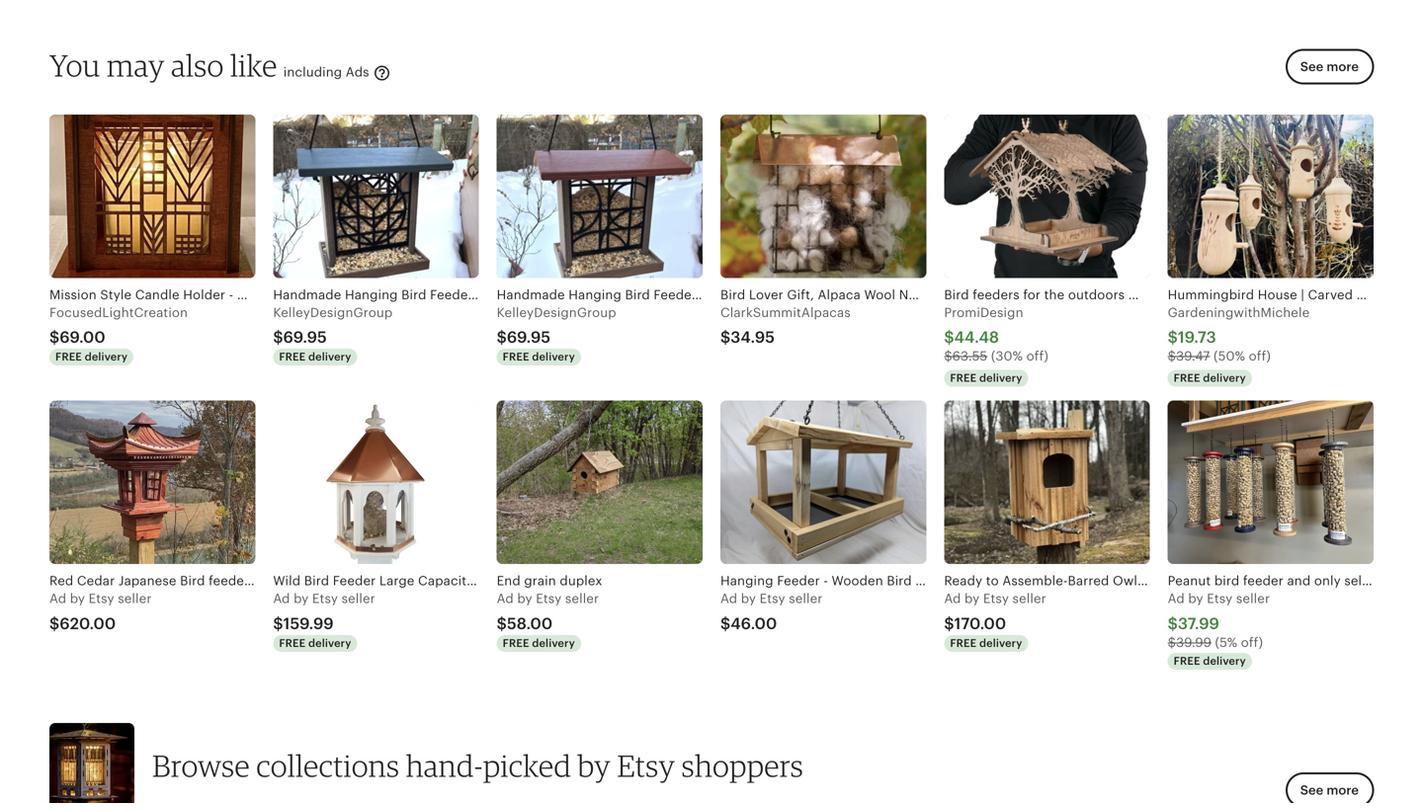 Task type: describe. For each thing, give the bounding box(es) containing it.
focusedlightcreation
[[49, 305, 188, 320]]

(5%
[[1216, 635, 1238, 650]]

wild bird feeder large capacity hopper copper roof made in the usa image
[[273, 401, 479, 564]]

assemble-
[[1003, 574, 1068, 589]]

delivery inside handmade hanging bird feeder - mondrian kelleydesigngroup $ 69.95 free delivery
[[532, 351, 575, 364]]

63.55
[[953, 349, 988, 364]]

free inside the a d b y etsy seller $ 37.99 $ 39.99 (5% off) free delivery
[[1174, 655, 1201, 668]]

a d b y etsy seller $ 620.00
[[49, 592, 152, 633]]

owl
[[1113, 574, 1138, 589]]

bird for $
[[402, 288, 427, 302]]

etsy inside ready to assemble-barred owl nest box kit a d b y etsy seller $ 170.00 free delivery
[[984, 592, 1009, 607]]

delivery inside a d b y etsy seller $ 159.99 free delivery
[[308, 637, 351, 650]]

a inside end grain duplex a d b y etsy seller $ 58.00 free delivery
[[497, 592, 506, 607]]

end grain duplex a d b y etsy seller $ 58.00 free delivery
[[497, 574, 603, 650]]

a for 37.99
[[1168, 592, 1177, 607]]

like
[[230, 47, 278, 83]]

collections
[[256, 748, 400, 785]]

delivery inside gardeningwithmichele $ 19.73 $ 39.47 (50% off) free delivery
[[1204, 372, 1247, 384]]

delivery inside promidesign $ 44.48 $ 63.55 (30% off) free delivery
[[980, 372, 1023, 384]]

d for 620.00
[[58, 592, 66, 607]]

$ inside handmade hanging bird feeder "flora" kelleydesigngroup $ 69.95 free delivery
[[273, 329, 283, 347]]

46.00
[[731, 615, 777, 633]]

see more link for browse collections hand-picked by etsy shoppers
[[1286, 773, 1374, 804]]

handmade for $
[[273, 288, 341, 302]]

69.95 inside handmade hanging bird feeder - mondrian kelleydesigngroup $ 69.95 free delivery
[[507, 329, 551, 347]]

$ inside a d b y etsy seller $ 159.99 free delivery
[[273, 615, 283, 633]]

off) for 19.73
[[1249, 349, 1271, 364]]

free inside gardeningwithmichele $ 19.73 $ 39.47 (50% off) free delivery
[[1174, 372, 1201, 384]]

etsy inside a d b y etsy seller $ 159.99 free delivery
[[312, 592, 338, 607]]

159.99
[[283, 615, 334, 633]]

delivery inside handmade hanging bird feeder "flora" kelleydesigngroup $ 69.95 free delivery
[[308, 351, 351, 364]]

handmade hanging bird feeder - mondrian image
[[497, 115, 703, 278]]

gardeningwithmichele $ 19.73 $ 39.47 (50% off) free delivery
[[1168, 305, 1310, 384]]

ready to assemble-barred owl nest box kit a d b y etsy seller $ 170.00 free delivery
[[945, 574, 1217, 650]]

end grain duplex image
[[497, 401, 703, 564]]

delivery inside end grain duplex a d b y etsy seller $ 58.00 free delivery
[[532, 637, 575, 650]]

etsy right by
[[617, 748, 675, 785]]

seller for 37.99
[[1237, 592, 1271, 607]]

see for see more link related to browse collections hand-picked by etsy shoppers
[[1301, 783, 1324, 798]]

end
[[497, 574, 521, 589]]

etsy inside end grain duplex a d b y etsy seller $ 58.00 free delivery
[[536, 592, 562, 607]]

d inside ready to assemble-barred owl nest box kit a d b y etsy seller $ 170.00 free delivery
[[953, 592, 961, 607]]

free inside ready to assemble-barred owl nest box kit a d b y etsy seller $ 170.00 free delivery
[[950, 637, 977, 650]]

$ inside a d b y etsy seller $ 46.00
[[721, 615, 731, 633]]

promidesign
[[945, 305, 1024, 320]]

by
[[578, 748, 611, 785]]

also
[[171, 47, 224, 83]]

y for 620.00
[[78, 592, 85, 607]]

seller for 159.99
[[342, 592, 376, 607]]

barred
[[1068, 574, 1110, 589]]

a for 46.00
[[721, 592, 730, 607]]

44.48
[[955, 329, 1000, 347]]

picked
[[483, 748, 572, 785]]

shoppers
[[682, 748, 804, 785]]

seller for 46.00
[[789, 592, 823, 607]]

a d b y etsy seller $ 37.99 $ 39.99 (5% off) free delivery
[[1168, 592, 1271, 668]]

delivery inside 'focusedlightcreation $ 69.00 free delivery'
[[85, 351, 128, 364]]

(50%
[[1214, 349, 1246, 364]]

b for 46.00
[[741, 592, 750, 607]]

focusedlightcreation $ 69.00 free delivery
[[49, 305, 188, 364]]

red cedar japanese bird feeder, pagoda birdfeeder cedar handmade. ready for mounting onto a 4x4 post. image
[[49, 401, 255, 564]]

170.00
[[955, 615, 1007, 633]]

19.73
[[1178, 329, 1217, 347]]

handmade for kelleydesigngroup
[[497, 288, 565, 302]]

kelleydesigngroup inside handmade hanging bird feeder "flora" kelleydesigngroup $ 69.95 free delivery
[[273, 305, 393, 320]]

etsy inside a d b y etsy seller $ 46.00
[[760, 592, 786, 607]]

$ inside a d b y etsy seller $ 620.00
[[49, 615, 60, 633]]

handmade hanging bird feeder "flora" image
[[273, 115, 479, 278]]

b for 159.99
[[294, 592, 302, 607]]

see for see more button
[[1301, 59, 1324, 74]]

you
[[49, 47, 101, 83]]

off) inside the a d b y etsy seller $ 37.99 $ 39.99 (5% off) free delivery
[[1242, 635, 1264, 650]]

feeder for $
[[430, 288, 473, 302]]

$ inside handmade hanging bird feeder - mondrian kelleydesigngroup $ 69.95 free delivery
[[497, 329, 507, 347]]

a d b y etsy seller $ 159.99 free delivery
[[273, 592, 376, 650]]

y inside end grain duplex a d b y etsy seller $ 58.00 free delivery
[[525, 592, 533, 607]]

-
[[701, 288, 705, 302]]

browse collections hand-picked by etsy shoppers
[[152, 748, 804, 785]]



Task type: locate. For each thing, give the bounding box(es) containing it.
5 y from the left
[[973, 592, 980, 607]]

6 a from the left
[[1168, 592, 1177, 607]]

1 kelleydesigngroup from the left
[[273, 305, 393, 320]]

bird lover gift, alpaca wool nesting materials in suet cage feeder, grapevine ball alternative, bird watchers eco friendly garden ornament image
[[721, 115, 927, 278]]

2 seller from the left
[[342, 592, 376, 607]]

etsy up 159.99
[[312, 592, 338, 607]]

handmade inside handmade hanging bird feeder - mondrian kelleydesigngroup $ 69.95 free delivery
[[497, 288, 565, 302]]

2 kelleydesigngroup from the left
[[497, 305, 617, 320]]

delivery inside ready to assemble-barred owl nest box kit a d b y etsy seller $ 170.00 free delivery
[[980, 637, 1023, 650]]

d
[[58, 592, 66, 607], [282, 592, 290, 607], [506, 592, 514, 607], [729, 592, 738, 607], [953, 592, 961, 607], [1177, 592, 1185, 607]]

1 see from the top
[[1301, 59, 1324, 74]]

duplex
[[560, 574, 603, 589]]

69.95 inside handmade hanging bird feeder "flora" kelleydesigngroup $ 69.95 free delivery
[[283, 329, 327, 347]]

1 y from the left
[[78, 592, 85, 607]]

1 d from the left
[[58, 592, 66, 607]]

off) inside gardeningwithmichele $ 19.73 $ 39.47 (50% off) free delivery
[[1249, 349, 1271, 364]]

hanging inside handmade hanging bird feeder - mondrian kelleydesigngroup $ 69.95 free delivery
[[569, 288, 622, 302]]

d up 620.00 on the bottom left of page
[[58, 592, 66, 607]]

4 seller from the left
[[789, 592, 823, 607]]

b inside a d b y etsy seller $ 46.00
[[741, 592, 750, 607]]

kelleydesigngroup inside handmade hanging bird feeder - mondrian kelleydesigngroup $ 69.95 free delivery
[[497, 305, 617, 320]]

clarksummitalpacas $ 34.95
[[721, 305, 851, 347]]

b down end
[[517, 592, 526, 607]]

0 horizontal spatial kelleydesigngroup
[[273, 305, 393, 320]]

0 vertical spatial see more
[[1301, 59, 1359, 74]]

free inside handmade hanging bird feeder "flora" kelleydesigngroup $ 69.95 free delivery
[[279, 351, 306, 364]]

$ inside ready to assemble-barred owl nest box kit a d b y etsy seller $ 170.00 free delivery
[[945, 615, 955, 633]]

b inside a d b y etsy seller $ 159.99 free delivery
[[294, 592, 302, 607]]

promidesign $ 44.48 $ 63.55 (30% off) free delivery
[[945, 305, 1049, 384]]

y for 46.00
[[749, 592, 756, 607]]

see more link
[[1280, 49, 1374, 97], [1286, 773, 1374, 804]]

y inside the a d b y etsy seller $ 37.99 $ 39.99 (5% off) free delivery
[[1197, 592, 1204, 607]]

a inside a d b y etsy seller $ 620.00
[[49, 592, 58, 607]]

clarksummitalpacas
[[721, 305, 851, 320]]

4 b from the left
[[741, 592, 750, 607]]

2 hanging from the left
[[569, 288, 622, 302]]

6 y from the left
[[1197, 592, 1204, 607]]

0 vertical spatial see more link
[[1280, 49, 1374, 97]]

a inside the a d b y etsy seller $ 37.99 $ 39.99 (5% off) free delivery
[[1168, 592, 1177, 607]]

box
[[1174, 574, 1197, 589]]

handmade inside handmade hanging bird feeder "flora" kelleydesigngroup $ 69.95 free delivery
[[273, 288, 341, 302]]

bird inside handmade hanging bird feeder "flora" kelleydesigngroup $ 69.95 free delivery
[[402, 288, 427, 302]]

2 a from the left
[[273, 592, 282, 607]]

feeder inside handmade hanging bird feeder "flora" kelleydesigngroup $ 69.95 free delivery
[[430, 288, 473, 302]]

"flora"
[[477, 288, 518, 302]]

a d b y etsy seller $ 46.00
[[721, 592, 823, 633]]

2 see more from the top
[[1301, 783, 1359, 798]]

0 vertical spatial see
[[1301, 59, 1324, 74]]

a
[[49, 592, 58, 607], [273, 592, 282, 607], [497, 592, 506, 607], [721, 592, 730, 607], [945, 592, 953, 607], [1168, 592, 1177, 607]]

see more for see more button
[[1301, 59, 1359, 74]]

1 see more from the top
[[1301, 59, 1359, 74]]

off) for 44.48
[[1027, 349, 1049, 364]]

gardeningwithmichele
[[1168, 305, 1310, 320]]

2 see from the top
[[1301, 783, 1324, 798]]

off) right (50%
[[1249, 349, 1271, 364]]

b for 37.99
[[1189, 592, 1197, 607]]

1 horizontal spatial handmade
[[497, 288, 565, 302]]

d inside a d b y etsy seller $ 620.00
[[58, 592, 66, 607]]

69.00
[[60, 329, 105, 347]]

free inside 'focusedlightcreation $ 69.00 free delivery'
[[55, 351, 82, 364]]

etsy
[[89, 592, 114, 607], [312, 592, 338, 607], [536, 592, 562, 607], [760, 592, 786, 607], [984, 592, 1009, 607], [1207, 592, 1233, 607], [617, 748, 675, 785]]

3 seller from the left
[[565, 592, 599, 607]]

y for 37.99
[[1197, 592, 1204, 607]]

y up 46.00
[[749, 592, 756, 607]]

39.99
[[1177, 635, 1212, 650]]

5 seller from the left
[[1013, 592, 1047, 607]]

0 vertical spatial more
[[1327, 59, 1359, 74]]

more for see more button
[[1327, 59, 1359, 74]]

etsy up 46.00
[[760, 592, 786, 607]]

hanging right "flora"
[[569, 288, 622, 302]]

hummingbird house | carved wooden bird houses for outdoor, outside hanging bird feeder, garden decor, humming bird feeder for outside image
[[1168, 115, 1374, 278]]

a inside ready to assemble-barred owl nest box kit a d b y etsy seller $ 170.00 free delivery
[[945, 592, 953, 607]]

4 a from the left
[[721, 592, 730, 607]]

58.00
[[507, 615, 553, 633]]

bird feeders for the outdoors wooden rustic bird feeder stand up & hanging birdhouse hummingbird feeding handmade pagoda bird house image
[[945, 115, 1150, 278]]

1 vertical spatial more
[[1327, 783, 1359, 798]]

hanging for $
[[345, 288, 398, 302]]

seller inside ready to assemble-barred owl nest box kit a d b y etsy seller $ 170.00 free delivery
[[1013, 592, 1047, 607]]

see more for see more link related to browse collections hand-picked by etsy shoppers
[[1301, 783, 1359, 798]]

0 horizontal spatial handmade
[[273, 288, 341, 302]]

grain
[[524, 574, 556, 589]]

1 vertical spatial see more link
[[1286, 773, 1374, 804]]

hanging
[[345, 288, 398, 302], [569, 288, 622, 302]]

handmade hanging bird feeder - mondrian kelleydesigngroup $ 69.95 free delivery
[[497, 288, 768, 364]]

seller inside end grain duplex a d b y etsy seller $ 58.00 free delivery
[[565, 592, 599, 607]]

y inside a d b y etsy seller $ 159.99 free delivery
[[302, 592, 309, 607]]

feeder
[[430, 288, 473, 302], [654, 288, 697, 302]]

$
[[49, 329, 60, 347], [273, 329, 283, 347], [497, 329, 507, 347], [721, 329, 731, 347], [945, 329, 955, 347], [1168, 329, 1178, 347], [945, 349, 953, 364], [1168, 349, 1177, 364], [49, 615, 60, 633], [273, 615, 283, 633], [497, 615, 507, 633], [721, 615, 731, 633], [945, 615, 955, 633], [1168, 615, 1178, 633], [1168, 635, 1177, 650]]

2 y from the left
[[302, 592, 309, 607]]

1 horizontal spatial kelleydesigngroup
[[497, 305, 617, 320]]

b inside ready to assemble-barred owl nest box kit a d b y etsy seller $ 170.00 free delivery
[[965, 592, 973, 607]]

2 feeder from the left
[[654, 288, 697, 302]]

bird
[[402, 288, 427, 302], [625, 288, 650, 302]]

see more
[[1301, 59, 1359, 74], [1301, 783, 1359, 798]]

3 d from the left
[[506, 592, 514, 607]]

0 horizontal spatial 69.95
[[283, 329, 327, 347]]

1 handmade from the left
[[273, 288, 341, 302]]

etsy down kit
[[1207, 592, 1233, 607]]

seller inside a d b y etsy seller $ 159.99 free delivery
[[342, 592, 376, 607]]

ready
[[945, 574, 983, 589]]

seller
[[118, 592, 152, 607], [342, 592, 376, 607], [565, 592, 599, 607], [789, 592, 823, 607], [1013, 592, 1047, 607], [1237, 592, 1271, 607]]

feeder left -
[[654, 288, 697, 302]]

seller inside the a d b y etsy seller $ 37.99 $ 39.99 (5% off) free delivery
[[1237, 592, 1271, 607]]

b inside a d b y etsy seller $ 620.00
[[70, 592, 78, 607]]

6 b from the left
[[1189, 592, 1197, 607]]

0 horizontal spatial hanging
[[345, 288, 398, 302]]

see
[[1301, 59, 1324, 74], [1301, 783, 1324, 798]]

1 horizontal spatial feeder
[[654, 288, 697, 302]]

y for 159.99
[[302, 592, 309, 607]]

d up 159.99
[[282, 592, 290, 607]]

34.95
[[731, 329, 775, 347]]

y down grain
[[525, 592, 533, 607]]

6 d from the left
[[1177, 592, 1185, 607]]

b down box
[[1189, 592, 1197, 607]]

b up 46.00
[[741, 592, 750, 607]]

bird left -
[[625, 288, 650, 302]]

a inside a d b y etsy seller $ 159.99 free delivery
[[273, 592, 282, 607]]

y inside ready to assemble-barred owl nest box kit a d b y etsy seller $ 170.00 free delivery
[[973, 592, 980, 607]]

a inside a d b y etsy seller $ 46.00
[[721, 592, 730, 607]]

b for 620.00
[[70, 592, 78, 607]]

etsy down grain
[[536, 592, 562, 607]]

d down box
[[1177, 592, 1185, 607]]

free inside a d b y etsy seller $ 159.99 free delivery
[[279, 637, 306, 650]]

browse
[[152, 748, 250, 785]]

more inside button
[[1327, 59, 1359, 74]]

1 a from the left
[[49, 592, 58, 607]]

kit
[[1200, 574, 1217, 589]]

free inside promidesign $ 44.48 $ 63.55 (30% off) free delivery
[[950, 372, 977, 384]]

etsy inside the a d b y etsy seller $ 37.99 $ 39.99 (5% off) free delivery
[[1207, 592, 1233, 607]]

1 vertical spatial see
[[1301, 783, 1324, 798]]

d inside a d b y etsy seller $ 159.99 free delivery
[[282, 592, 290, 607]]

hand-
[[406, 748, 483, 785]]

off) inside promidesign $ 44.48 $ 63.55 (30% off) free delivery
[[1027, 349, 1049, 364]]

y down the ready
[[973, 592, 980, 607]]

3 b from the left
[[517, 592, 526, 607]]

hanging down handmade hanging bird feeder "flora" image
[[345, 288, 398, 302]]

off) right the (5%
[[1242, 635, 1264, 650]]

3 a from the left
[[497, 592, 506, 607]]

$ inside clarksummitalpacas $ 34.95
[[721, 329, 731, 347]]

feeder inside handmade hanging bird feeder - mondrian kelleydesigngroup $ 69.95 free delivery
[[654, 288, 697, 302]]

etsy inside a d b y etsy seller $ 620.00
[[89, 592, 114, 607]]

1 horizontal spatial 69.95
[[507, 329, 551, 347]]

1 feeder from the left
[[430, 288, 473, 302]]

seller for 620.00
[[118, 592, 152, 607]]

d up 46.00
[[729, 592, 738, 607]]

(30%
[[992, 349, 1023, 364]]

1 69.95 from the left
[[283, 329, 327, 347]]

peanut bird feeder and only select colors available, woodpecker feeder, bird feeder, suet feeder, peanut feeder, unique bird feeder, image
[[1168, 401, 1374, 564]]

2 more from the top
[[1327, 783, 1359, 798]]

you may also like including ads
[[49, 47, 373, 83]]

b inside the a d b y etsy seller $ 37.99 $ 39.99 (5% off) free delivery
[[1189, 592, 1197, 607]]

y inside a d b y etsy seller $ 620.00
[[78, 592, 85, 607]]

4 d from the left
[[729, 592, 738, 607]]

hanging inside handmade hanging bird feeder "flora" kelleydesigngroup $ 69.95 free delivery
[[345, 288, 398, 302]]

b down the ready
[[965, 592, 973, 607]]

etsy down to
[[984, 592, 1009, 607]]

1 bird from the left
[[402, 288, 427, 302]]

to
[[986, 574, 999, 589]]

4 y from the left
[[749, 592, 756, 607]]

d inside a d b y etsy seller $ 46.00
[[729, 592, 738, 607]]

hanging for kelleydesigngroup
[[569, 288, 622, 302]]

39.47
[[1177, 349, 1211, 364]]

d for 46.00
[[729, 592, 738, 607]]

1 horizontal spatial bird
[[625, 288, 650, 302]]

2 b from the left
[[294, 592, 302, 607]]

including
[[284, 65, 342, 80]]

nest
[[1142, 574, 1170, 589]]

1 more from the top
[[1327, 59, 1359, 74]]

a for 620.00
[[49, 592, 58, 607]]

37.99
[[1178, 615, 1220, 633]]

69.95
[[283, 329, 327, 347], [507, 329, 551, 347]]

y
[[78, 592, 85, 607], [302, 592, 309, 607], [525, 592, 533, 607], [749, 592, 756, 607], [973, 592, 980, 607], [1197, 592, 1204, 607]]

off) right (30%
[[1027, 349, 1049, 364]]

feeder for kelleydesigngroup
[[654, 288, 697, 302]]

d for 159.99
[[282, 592, 290, 607]]

2 69.95 from the left
[[507, 329, 551, 347]]

620.00
[[60, 615, 116, 633]]

2 handmade from the left
[[497, 288, 565, 302]]

1 vertical spatial see more
[[1301, 783, 1359, 798]]

d down the ready
[[953, 592, 961, 607]]

y down kit
[[1197, 592, 1204, 607]]

5 b from the left
[[965, 592, 973, 607]]

kelleydesigngroup
[[273, 305, 393, 320], [497, 305, 617, 320]]

handmade
[[273, 288, 341, 302], [497, 288, 565, 302]]

see inside button
[[1301, 59, 1324, 74]]

6 seller from the left
[[1237, 592, 1271, 607]]

d for 37.99
[[1177, 592, 1185, 607]]

etsy up 620.00 on the bottom left of page
[[89, 592, 114, 607]]

see more inside button
[[1301, 59, 1359, 74]]

b
[[70, 592, 78, 607], [294, 592, 302, 607], [517, 592, 526, 607], [741, 592, 750, 607], [965, 592, 973, 607], [1189, 592, 1197, 607]]

handmade hanging bird feeder "flora" kelleydesigngroup $ 69.95 free delivery
[[273, 288, 518, 364]]

free inside handmade hanging bird feeder - mondrian kelleydesigngroup $ 69.95 free delivery
[[503, 351, 529, 364]]

0 horizontal spatial bird
[[402, 288, 427, 302]]

bird inside handmade hanging bird feeder - mondrian kelleydesigngroup $ 69.95 free delivery
[[625, 288, 650, 302]]

more for see more link related to browse collections hand-picked by etsy shoppers
[[1327, 783, 1359, 798]]

feeder left "flora"
[[430, 288, 473, 302]]

seller inside a d b y etsy seller $ 46.00
[[789, 592, 823, 607]]

0 horizontal spatial feeder
[[430, 288, 473, 302]]

b inside end grain duplex a d b y etsy seller $ 58.00 free delivery
[[517, 592, 526, 607]]

b up 620.00 on the bottom left of page
[[70, 592, 78, 607]]

see more link for including ads
[[1280, 49, 1374, 97]]

delivery inside the a d b y etsy seller $ 37.99 $ 39.99 (5% off) free delivery
[[1204, 655, 1247, 668]]

ready to assemble-barred owl nest box kit image
[[945, 401, 1150, 564]]

1 b from the left
[[70, 592, 78, 607]]

delivery
[[85, 351, 128, 364], [308, 351, 351, 364], [532, 351, 575, 364], [980, 372, 1023, 384], [1204, 372, 1247, 384], [308, 637, 351, 650], [532, 637, 575, 650], [980, 637, 1023, 650], [1204, 655, 1247, 668]]

y up 620.00 on the bottom left of page
[[78, 592, 85, 607]]

hanging feeder - wooden bird seed feeder with roof and chain hanger - fly through - large - great family gift - handmade in the usa image
[[721, 401, 927, 564]]

1 hanging from the left
[[345, 288, 398, 302]]

y inside a d b y etsy seller $ 46.00
[[749, 592, 756, 607]]

d inside end grain duplex a d b y etsy seller $ 58.00 free delivery
[[506, 592, 514, 607]]

2 d from the left
[[282, 592, 290, 607]]

mission style candle holder - solid cherry craftsman decor - frank lloyd wright style image
[[49, 115, 255, 278]]

off)
[[1027, 349, 1049, 364], [1249, 349, 1271, 364], [1242, 635, 1264, 650]]

d down end
[[506, 592, 514, 607]]

mondrian
[[709, 288, 768, 302]]

seller inside a d b y etsy seller $ 620.00
[[118, 592, 152, 607]]

$ inside end grain duplex a d b y etsy seller $ 58.00 free delivery
[[497, 615, 507, 633]]

see more button
[[1286, 49, 1374, 85]]

free inside end grain duplex a d b y etsy seller $ 58.00 free delivery
[[503, 637, 529, 650]]

5 a from the left
[[945, 592, 953, 607]]

$ inside 'focusedlightcreation $ 69.00 free delivery'
[[49, 329, 60, 347]]

3 y from the left
[[525, 592, 533, 607]]

1 seller from the left
[[118, 592, 152, 607]]

b up 159.99
[[294, 592, 302, 607]]

5 d from the left
[[953, 592, 961, 607]]

bird for kelleydesigngroup
[[625, 288, 650, 302]]

free
[[55, 351, 82, 364], [279, 351, 306, 364], [503, 351, 529, 364], [950, 372, 977, 384], [1174, 372, 1201, 384], [279, 637, 306, 650], [503, 637, 529, 650], [950, 637, 977, 650], [1174, 655, 1201, 668]]

more
[[1327, 59, 1359, 74], [1327, 783, 1359, 798]]

2 bird from the left
[[625, 288, 650, 302]]

may
[[107, 47, 165, 83]]

1 horizontal spatial hanging
[[569, 288, 622, 302]]

y up 159.99
[[302, 592, 309, 607]]

a for 159.99
[[273, 592, 282, 607]]

d inside the a d b y etsy seller $ 37.99 $ 39.99 (5% off) free delivery
[[1177, 592, 1185, 607]]

bird left "flora"
[[402, 288, 427, 302]]

ads
[[346, 65, 369, 80]]



Task type: vqa. For each thing, say whether or not it's contained in the screenshot.
(3.9k)
no



